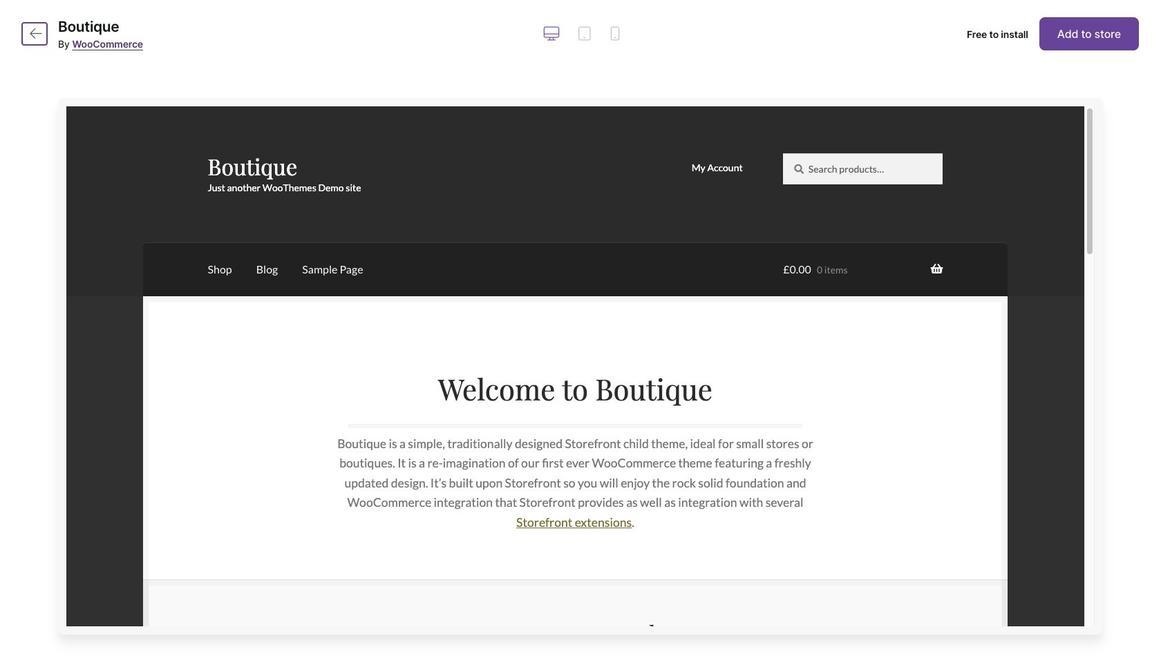 Task type: locate. For each thing, give the bounding box(es) containing it.
product header image: image
[[107, 268, 726, 666]]

tablet image
[[579, 27, 591, 41]]

circle info image
[[817, 568, 831, 582]]

open account menu image
[[1033, 39, 1055, 61]]

breadcrumb element
[[106, 102, 1055, 114]]

globe image
[[775, 589, 786, 600]]

circle user image
[[771, 462, 787, 479]]

theme demo element
[[58, 98, 1104, 635]]



Task type: describe. For each thing, give the bounding box(es) containing it.
search image
[[998, 39, 1020, 61]]

mobile image
[[610, 27, 620, 41]]

service navigation menu element
[[973, 27, 1055, 72]]

developed by woocommerce image
[[197, 161, 215, 172]]

file lines image
[[771, 443, 787, 460]]

message image
[[771, 482, 787, 498]]

desktop image
[[544, 27, 559, 41]]



Task type: vqa. For each thing, say whether or not it's contained in the screenshot.
leftmost 'for'
no



